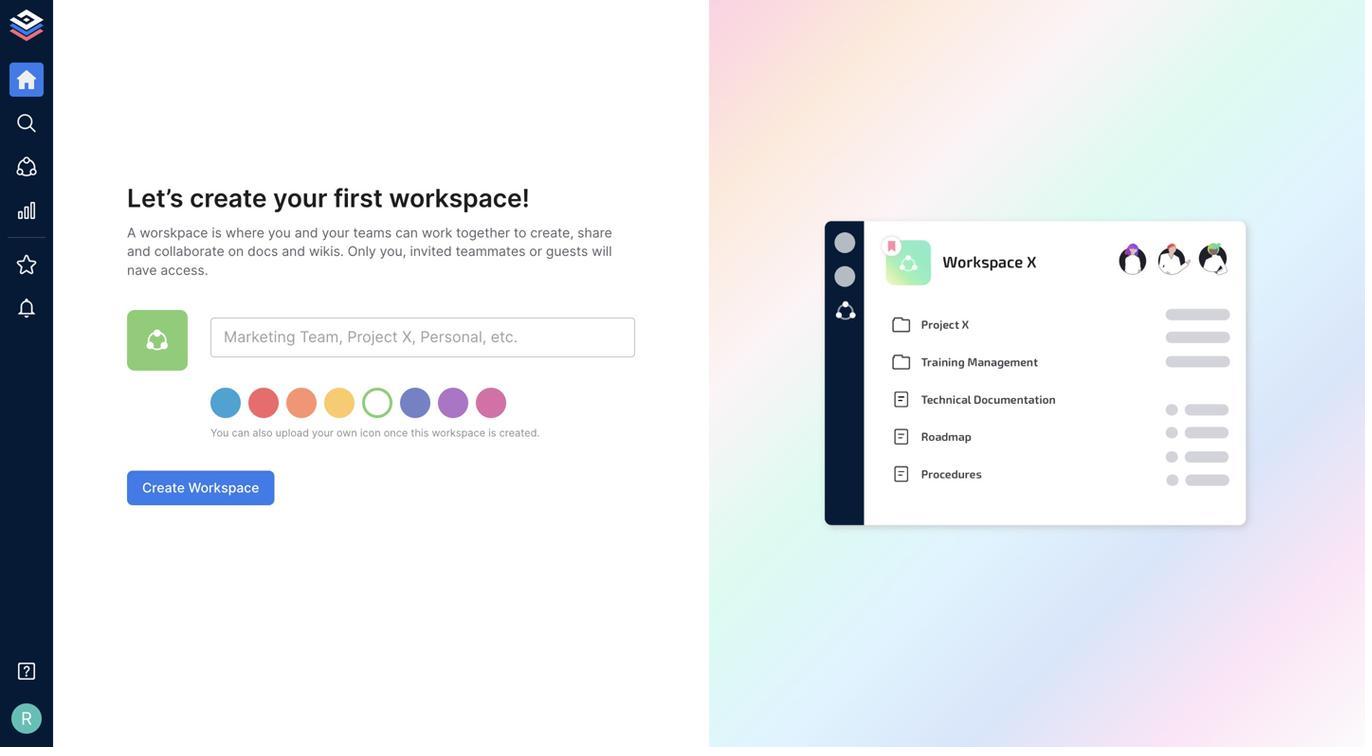 Task type: locate. For each thing, give the bounding box(es) containing it.
can up you,
[[395, 225, 418, 241]]

create,
[[530, 225, 574, 241]]

can right you
[[232, 427, 250, 439]]

and down you
[[282, 243, 305, 259]]

1 vertical spatial can
[[232, 427, 250, 439]]

and up nave
[[127, 243, 151, 259]]

is
[[212, 225, 222, 241], [488, 427, 496, 439]]

create
[[190, 183, 267, 213]]

0 horizontal spatial can
[[232, 427, 250, 439]]

is left created.
[[488, 427, 496, 439]]

where
[[226, 225, 264, 241]]

you
[[210, 427, 229, 439]]

1 vertical spatial is
[[488, 427, 496, 439]]

and
[[295, 225, 318, 241], [127, 243, 151, 259], [282, 243, 305, 259]]

you
[[268, 225, 291, 241]]

0 horizontal spatial is
[[212, 225, 222, 241]]

r
[[21, 708, 32, 729]]

own
[[337, 427, 357, 439]]

and right you
[[295, 225, 318, 241]]

teams
[[353, 225, 392, 241]]

also
[[253, 427, 273, 439]]

0 vertical spatial your
[[273, 183, 327, 213]]

your up wikis.
[[322, 225, 349, 241]]

docs
[[248, 243, 278, 259]]

your inside "a worskpace is where you and your teams can work together to create, share and collaborate on docs and wikis. only you, invited teammates or guests will nave access."
[[322, 225, 349, 241]]

is left 'where'
[[212, 225, 222, 241]]

your
[[273, 183, 327, 213], [322, 225, 349, 241], [312, 427, 334, 439]]

1 vertical spatial your
[[322, 225, 349, 241]]

or
[[529, 243, 542, 259]]

1 horizontal spatial can
[[395, 225, 418, 241]]

created.
[[499, 427, 540, 439]]

0 vertical spatial can
[[395, 225, 418, 241]]

you can also upload your own icon once this workspace is created.
[[210, 427, 540, 439]]

your up you
[[273, 183, 327, 213]]

on
[[228, 243, 244, 259]]

access.
[[161, 262, 208, 278]]

collaborate
[[154, 243, 224, 259]]

to
[[514, 225, 527, 241]]

your left own
[[312, 427, 334, 439]]

worskpace
[[140, 225, 208, 241]]

is inside "a worskpace is where you and your teams can work together to create, share and collaborate on docs and wikis. only you, invited teammates or guests will nave access."
[[212, 225, 222, 241]]

0 vertical spatial is
[[212, 225, 222, 241]]

1 horizontal spatial is
[[488, 427, 496, 439]]

Marketing Team, Project X, Personal, etc. text field
[[210, 317, 635, 357]]

can
[[395, 225, 418, 241], [232, 427, 250, 439]]

invited
[[410, 243, 452, 259]]

once
[[384, 427, 408, 439]]



Task type: describe. For each thing, give the bounding box(es) containing it.
workspace
[[188, 480, 259, 496]]

first
[[334, 183, 383, 213]]

workspace
[[432, 427, 485, 439]]

create workspace
[[142, 480, 259, 496]]

create workspace button
[[127, 471, 274, 505]]

icon
[[360, 427, 381, 439]]

wikis.
[[309, 243, 344, 259]]

only
[[348, 243, 376, 259]]

let's
[[127, 183, 183, 213]]

let's create your first workspace!
[[127, 183, 530, 213]]

a
[[127, 225, 136, 241]]

can inside "a worskpace is where you and your teams can work together to create, share and collaborate on docs and wikis. only you, invited teammates or guests will nave access."
[[395, 225, 418, 241]]

workspace!
[[389, 183, 530, 213]]

create
[[142, 480, 185, 496]]

will
[[592, 243, 612, 259]]

you,
[[380, 243, 406, 259]]

2 vertical spatial your
[[312, 427, 334, 439]]

upload
[[275, 427, 309, 439]]

nave
[[127, 262, 157, 278]]

a worskpace is where you and your teams can work together to create, share and collaborate on docs and wikis. only you, invited teammates or guests will nave access.
[[127, 225, 612, 278]]

share
[[578, 225, 612, 241]]

this
[[411, 427, 429, 439]]

r button
[[6, 698, 47, 739]]

guests
[[546, 243, 588, 259]]

together
[[456, 225, 510, 241]]

work
[[422, 225, 452, 241]]

teammates
[[456, 243, 526, 259]]



Task type: vqa. For each thing, say whether or not it's contained in the screenshot.
or
yes



